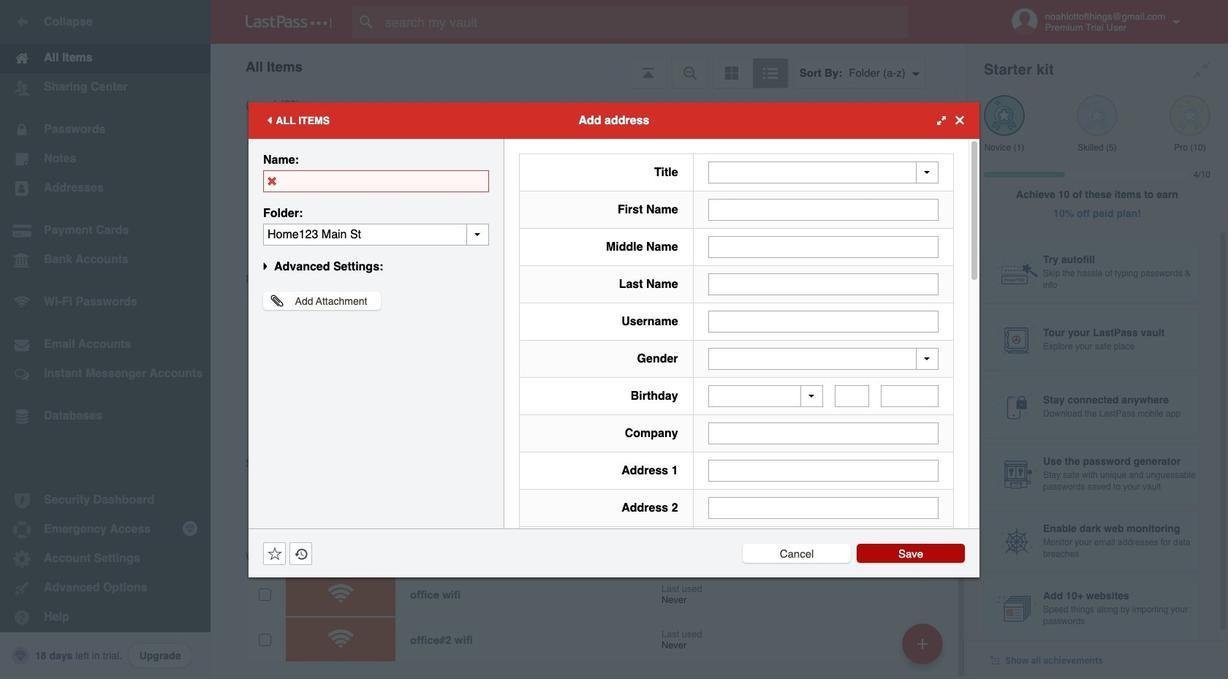 Task type: locate. For each thing, give the bounding box(es) containing it.
vault options navigation
[[211, 44, 967, 88]]

None text field
[[263, 170, 489, 192], [708, 236, 939, 258], [708, 273, 939, 295], [708, 423, 939, 445], [263, 170, 489, 192], [708, 236, 939, 258], [708, 273, 939, 295], [708, 423, 939, 445]]

None text field
[[708, 199, 939, 221], [263, 223, 489, 245], [708, 310, 939, 332], [835, 385, 870, 407], [881, 385, 939, 407], [708, 460, 939, 482], [708, 497, 939, 519], [708, 199, 939, 221], [263, 223, 489, 245], [708, 310, 939, 332], [835, 385, 870, 407], [881, 385, 939, 407], [708, 460, 939, 482], [708, 497, 939, 519]]

new item image
[[918, 639, 928, 649]]

dialog
[[249, 102, 980, 680]]



Task type: describe. For each thing, give the bounding box(es) containing it.
new item navigation
[[897, 620, 952, 680]]

main navigation navigation
[[0, 0, 211, 680]]

search my vault text field
[[353, 6, 937, 38]]

lastpass image
[[246, 15, 332, 29]]

Search search field
[[353, 6, 937, 38]]



Task type: vqa. For each thing, say whether or not it's contained in the screenshot.
search search field
yes



